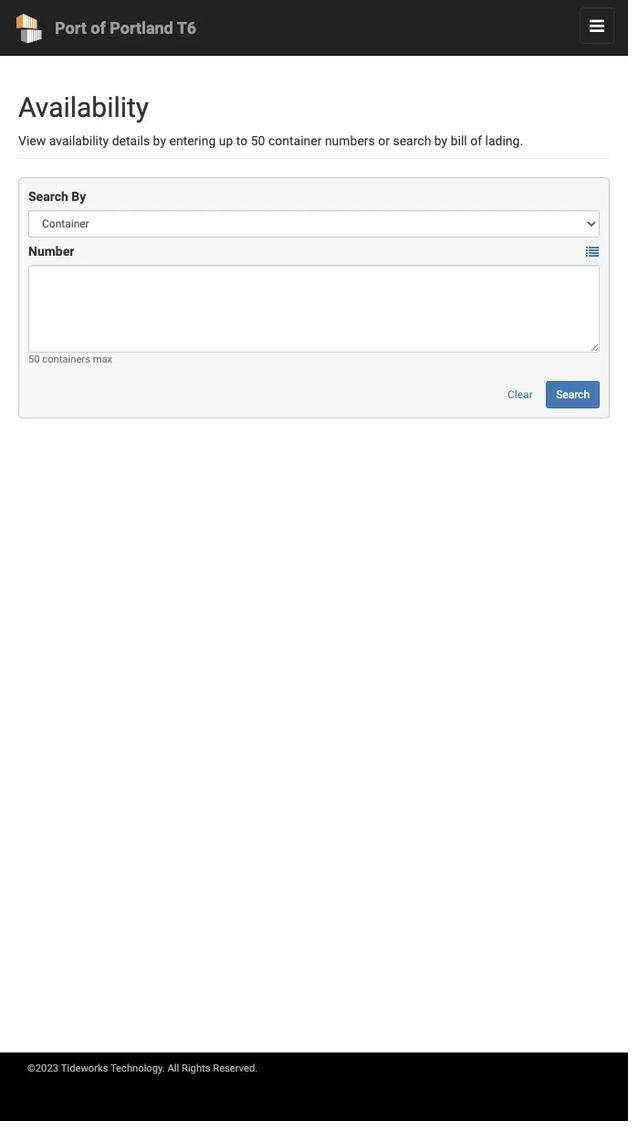 Task type: locate. For each thing, give the bounding box(es) containing it.
0 horizontal spatial search
[[28, 189, 68, 204]]

toggle navigation image
[[591, 20, 605, 33]]

of right bill at the right top of page
[[471, 133, 483, 148]]

50 left containers
[[28, 354, 40, 366]]

clear button
[[498, 381, 544, 409]]

50 right to
[[251, 133, 266, 148]]

1 by from the left
[[153, 133, 166, 148]]

search button
[[547, 381, 601, 409]]

search
[[393, 133, 432, 148]]

search inside search button
[[557, 389, 591, 401]]

view
[[18, 133, 46, 148]]

by right details
[[153, 133, 166, 148]]

1 vertical spatial search
[[557, 389, 591, 401]]

show list image
[[587, 246, 600, 259]]

1 vertical spatial 50
[[28, 354, 40, 366]]

port of portland t6 link
[[0, 9, 207, 55]]

Number text field
[[28, 265, 601, 353]]

search by
[[28, 189, 86, 204]]

0 horizontal spatial by
[[153, 133, 166, 148]]

numbers
[[325, 133, 376, 148]]

50
[[251, 133, 266, 148], [28, 354, 40, 366]]

number
[[28, 244, 74, 259]]

1 horizontal spatial 50
[[251, 133, 266, 148]]

of right 'port'
[[91, 18, 106, 37]]

of
[[91, 18, 106, 37], [471, 133, 483, 148]]

containers
[[42, 354, 90, 366]]

by left bill at the right top of page
[[435, 133, 448, 148]]

search
[[28, 189, 68, 204], [557, 389, 591, 401]]

0 vertical spatial 50
[[251, 133, 266, 148]]

0 horizontal spatial of
[[91, 18, 106, 37]]

all
[[168, 1063, 179, 1075]]

1 horizontal spatial search
[[557, 389, 591, 401]]

by
[[72, 189, 86, 204]]

©2023 tideworks
[[27, 1063, 108, 1075]]

0 vertical spatial search
[[28, 189, 68, 204]]

port of portland t6
[[55, 18, 197, 37]]

1 horizontal spatial by
[[435, 133, 448, 148]]

by
[[153, 133, 166, 148], [435, 133, 448, 148]]

0 vertical spatial of
[[91, 18, 106, 37]]

1 horizontal spatial of
[[471, 133, 483, 148]]

search right clear button
[[557, 389, 591, 401]]

search left by
[[28, 189, 68, 204]]

up
[[219, 133, 233, 148]]

1 vertical spatial of
[[471, 133, 483, 148]]



Task type: vqa. For each thing, say whether or not it's contained in the screenshot.
search by
yes



Task type: describe. For each thing, give the bounding box(es) containing it.
reserved.
[[213, 1063, 258, 1075]]

2 by from the left
[[435, 133, 448, 148]]

portland
[[110, 18, 173, 37]]

50 containers max
[[28, 354, 113, 366]]

availability
[[49, 133, 109, 148]]

technology.
[[111, 1063, 165, 1075]]

or
[[379, 133, 390, 148]]

search for search by
[[28, 189, 68, 204]]

clear
[[508, 389, 534, 401]]

view availability details by entering up to 50 container numbers or search by bill of lading.
[[18, 133, 524, 148]]

port
[[55, 18, 87, 37]]

container
[[269, 133, 322, 148]]

to
[[237, 133, 248, 148]]

rights
[[182, 1063, 211, 1075]]

details
[[112, 133, 150, 148]]

0 horizontal spatial 50
[[28, 354, 40, 366]]

lading.
[[486, 133, 524, 148]]

©2023 tideworks technology. all rights reserved.
[[27, 1063, 258, 1075]]

entering
[[170, 133, 216, 148]]

max
[[93, 354, 113, 366]]

t6
[[177, 18, 197, 37]]

search for search
[[557, 389, 591, 401]]

availability
[[18, 91, 149, 123]]

bill
[[451, 133, 468, 148]]



